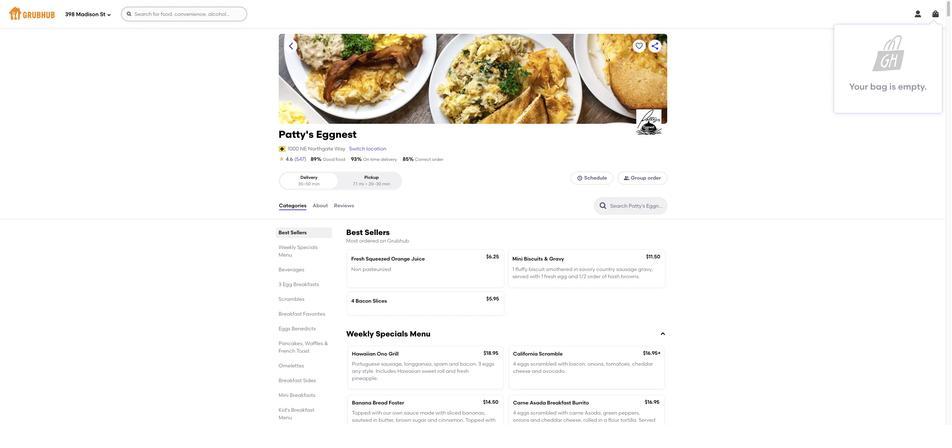 Task type: describe. For each thing, give the bounding box(es) containing it.
browns.
[[621, 274, 640, 280]]

tortilla.
[[621, 417, 638, 423]]

7.1
[[353, 181, 358, 186]]

0 vertical spatial 1
[[513, 266, 515, 272]]

best sellers most ordered on grubhub
[[346, 228, 409, 244]]

menu for weekly specials menu tab
[[279, 252, 292, 258]]

non pasteurized
[[351, 266, 391, 272]]

ordered
[[359, 238, 379, 244]]

sausage
[[617, 266, 637, 272]]

main navigation navigation
[[0, 0, 946, 28]]

cheddar inside 4 eggs scrambled with carne asada, green peppers, onions and cheddar cheese, rolled in a flour tortilla. served with sour cream and pico de gallo.
[[542, 417, 563, 423]]

sellers for best sellers most ordered on grubhub
[[365, 228, 390, 237]]

weekly specials menu inside button
[[346, 329, 431, 338]]

sweet
[[422, 368, 436, 374]]

pickup 7.1 mi • 20–30 min
[[353, 175, 390, 186]]

sauteed
[[352, 417, 372, 423]]

patty's eggnest logo image
[[637, 109, 662, 135]]

weekly inside button
[[346, 329, 374, 338]]

grill
[[389, 351, 399, 357]]

and inside 1 fluffy biscuit smothered in savory country sausage gravy, served with 1 fresh egg and 1/2 order of hash browns.
[[569, 274, 578, 280]]

breakfast favorites
[[279, 311, 325, 317]]

gravy,
[[639, 266, 653, 272]]

0 horizontal spatial hawaiian
[[352, 351, 376, 357]]

0 horizontal spatial topped
[[352, 410, 371, 416]]

fresh inside topped with our own sauce made with sliced bananas, sauteed in butter, brown sugar and cinnamon. topped with our own fresh devonshire cream.
[[373, 425, 385, 425]]

fresh inside 1 fluffy biscuit smothered in savory country sausage gravy, served with 1 fresh egg and 1/2 order of hash browns.
[[545, 274, 557, 280]]

your bag is empty.
[[850, 81, 927, 92]]

mini biscuits & gravy
[[513, 256, 564, 262]]

breakfast inside the 'kid's breakfast menu'
[[291, 407, 315, 413]]

weekly inside weekly specials menu
[[279, 244, 296, 251]]

save this restaurant button
[[633, 40, 646, 53]]

butter,
[[379, 417, 395, 423]]

includes
[[376, 368, 396, 374]]

4.6
[[286, 156, 293, 162]]

hawaiian ono grill
[[352, 351, 399, 357]]

$16.95 +
[[643, 350, 661, 356]]

banana bread foster
[[352, 400, 404, 406]]

way
[[335, 146, 346, 152]]

delivery
[[301, 175, 318, 180]]

with up cheese,
[[558, 410, 568, 416]]

on time delivery
[[363, 157, 397, 162]]

kid's breakfast menu
[[279, 407, 315, 421]]

min inside pickup 7.1 mi • 20–30 min
[[383, 181, 390, 186]]

california
[[513, 351, 538, 357]]

3 inside portuguese sausage, longganisa, spam and bacon. 3 eggs any style. includes hawaiian sweet roll and fresh pineapple.
[[479, 361, 481, 367]]

about button
[[313, 193, 328, 219]]

toast
[[297, 348, 310, 354]]

burrito
[[573, 400, 589, 406]]

northgate
[[308, 146, 334, 152]]

best sellers tab
[[279, 229, 329, 237]]

portuguese
[[352, 361, 380, 367]]

weekly specials menu inside tab
[[279, 244, 318, 258]]

398
[[65, 11, 75, 18]]

scrambles
[[279, 296, 305, 302]]

on
[[380, 238, 386, 244]]

3 inside tab
[[279, 282, 282, 288]]

breakfast up "carne"
[[548, 400, 571, 406]]

group
[[631, 175, 647, 181]]

with up cinnamon.
[[436, 410, 446, 416]]

and right roll
[[446, 368, 456, 374]]

asada,
[[585, 410, 602, 416]]

slices
[[373, 298, 387, 304]]

non
[[351, 266, 362, 272]]

breakfast sides tab
[[279, 377, 329, 384]]

carne
[[570, 410, 584, 416]]

sugar
[[413, 417, 427, 423]]

french
[[279, 348, 296, 354]]

svg image inside weekly specials menu button
[[660, 331, 666, 337]]

banana
[[352, 400, 372, 406]]

eggs for $18.95
[[518, 361, 530, 367]]

1000 ne northgate way
[[288, 146, 346, 152]]

st
[[100, 11, 105, 18]]

carne asada breakfast burrito
[[513, 400, 589, 406]]

reviews button
[[334, 193, 355, 219]]

4 bacon slices
[[351, 298, 387, 304]]

$16.95 for $16.95
[[645, 399, 660, 405]]

Search Patty's Eggnest search field
[[610, 203, 665, 210]]

subscription pass image
[[279, 146, 286, 152]]

with inside 4 eggs scrambled with bacon, onions, tomatoes, cheddar cheese and avocado.
[[558, 361, 568, 367]]

country
[[597, 266, 615, 272]]

about
[[313, 203, 328, 209]]

grubhub
[[388, 238, 409, 244]]

1 fluffy biscuit smothered in savory country sausage gravy, served with 1 fresh egg and 1/2 order of hash browns.
[[513, 266, 653, 280]]

group order button
[[618, 172, 668, 185]]

schedule
[[585, 175, 608, 181]]

green
[[604, 410, 618, 416]]

is
[[890, 81, 897, 92]]

pickup
[[365, 175, 379, 180]]

•
[[366, 181, 367, 186]]

portuguese sausage, longganisa, spam and bacon. 3 eggs any style. includes hawaiian sweet roll and fresh pineapple.
[[352, 361, 495, 382]]

madison
[[76, 11, 99, 18]]

scrambled for avocado.
[[531, 361, 557, 367]]

order for group order
[[648, 175, 661, 181]]

4 for 4 eggs scrambled with carne asada, green peppers, onions and cheddar cheese, rolled in a flour tortilla. served with sour cream and pico de gallo.
[[513, 410, 516, 416]]

4 eggs scrambled with carne asada, green peppers, onions and cheddar cheese, rolled in a flour tortilla. served with sour cream and pico de gallo.
[[513, 410, 656, 425]]

eggs inside portuguese sausage, longganisa, spam and bacon. 3 eggs any style. includes hawaiian sweet roll and fresh pineapple.
[[483, 361, 495, 367]]

1 vertical spatial breakfasts
[[290, 392, 316, 398]]

eggs benedicts tab
[[279, 325, 329, 333]]

mini for mini breakfasts
[[279, 392, 289, 398]]

scrambles tab
[[279, 296, 329, 303]]

group order
[[631, 175, 661, 181]]

mi
[[359, 181, 364, 186]]

people icon image
[[624, 175, 630, 181]]

min inside "delivery 35–50 min"
[[312, 181, 320, 186]]

3 egg breakfasts tab
[[279, 281, 329, 288]]

mini breakfasts tab
[[279, 392, 329, 399]]

patty's eggnest
[[279, 128, 357, 140]]

$16.95 for $16.95 +
[[643, 350, 658, 356]]

good food
[[323, 157, 345, 162]]

weekly specials menu tab
[[279, 244, 329, 259]]

beverages
[[279, 267, 304, 273]]

1 horizontal spatial own
[[393, 410, 403, 416]]

reviews
[[334, 203, 354, 209]]

& for biscuits
[[545, 256, 548, 262]]

smothered
[[546, 266, 573, 272]]

pancakes, waffles & french toast tab
[[279, 340, 329, 355]]

tomatoes,
[[606, 361, 631, 367]]

1 horizontal spatial topped
[[466, 417, 484, 423]]

served
[[513, 274, 529, 280]]

option group containing delivery 35–50 min
[[279, 172, 402, 190]]

mini for mini biscuits & gravy
[[513, 256, 523, 262]]

svg image inside "schedule" button
[[577, 175, 583, 181]]

bacon,
[[570, 361, 587, 367]]

and right spam
[[449, 361, 459, 367]]

1 vertical spatial our
[[352, 425, 360, 425]]

delivery
[[381, 157, 397, 162]]

cream.
[[414, 425, 431, 425]]

switch location
[[349, 146, 387, 152]]

de
[[577, 425, 583, 425]]

cream
[[537, 425, 553, 425]]



Task type: locate. For each thing, give the bounding box(es) containing it.
own down sauteed at bottom left
[[361, 425, 372, 425]]

1 horizontal spatial best
[[346, 228, 363, 237]]

with down 'bananas,'
[[486, 417, 496, 423]]

bread
[[373, 400, 388, 406]]

time
[[371, 157, 380, 162]]

0 horizontal spatial own
[[361, 425, 372, 425]]

1 vertical spatial &
[[324, 341, 328, 347]]

sellers
[[365, 228, 390, 237], [291, 230, 307, 236]]

pineapple.
[[352, 376, 378, 382]]

eggnest
[[316, 128, 357, 140]]

orange
[[391, 256, 410, 262]]

0 horizontal spatial 1
[[513, 266, 515, 272]]

style.
[[362, 368, 375, 374]]

empty.
[[899, 81, 927, 92]]

cinnamon.
[[439, 417, 465, 423]]

topped down 'bananas,'
[[466, 417, 484, 423]]

eggs down $18.95
[[483, 361, 495, 367]]

and right the cheese
[[532, 368, 542, 374]]

0 vertical spatial scrambled
[[531, 361, 557, 367]]

favorites
[[303, 311, 325, 317]]

breakfasts up scrambles tab
[[294, 282, 319, 288]]

sellers up the 'on'
[[365, 228, 390, 237]]

1 horizontal spatial specials
[[376, 329, 408, 338]]

categories button
[[279, 193, 307, 219]]

our down sauteed at bottom left
[[352, 425, 360, 425]]

california scramble
[[513, 351, 563, 357]]

own up the brown
[[393, 410, 403, 416]]

pancakes, waffles & french toast
[[279, 341, 328, 354]]

food
[[336, 157, 345, 162]]

2 horizontal spatial svg image
[[914, 10, 923, 18]]

breakfasts down breakfast sides tab
[[290, 392, 316, 398]]

89
[[311, 156, 317, 162]]

kid's breakfast menu tab
[[279, 406, 329, 422]]

biscuit
[[529, 266, 545, 272]]

1 vertical spatial specials
[[376, 329, 408, 338]]

with down biscuit
[[530, 274, 540, 280]]

1 horizontal spatial mini
[[513, 256, 523, 262]]

order inside 1 fluffy biscuit smothered in savory country sausage gravy, served with 1 fresh egg and 1/2 order of hash browns.
[[588, 274, 601, 280]]

eggs
[[279, 326, 291, 332]]

mini up 'fluffy'
[[513, 256, 523, 262]]

eggs inside 4 eggs scrambled with bacon, onions, tomatoes, cheddar cheese and avocado.
[[518, 361, 530, 367]]

1 horizontal spatial min
[[383, 181, 390, 186]]

85
[[403, 156, 409, 162]]

20–30
[[369, 181, 381, 186]]

1 vertical spatial $16.95
[[645, 399, 660, 405]]

bacon
[[356, 298, 372, 304]]

sellers inside best sellers tab
[[291, 230, 307, 236]]

cheese
[[513, 368, 531, 374]]

3 egg breakfasts
[[279, 282, 319, 288]]

and left 1/2
[[569, 274, 578, 280]]

menu down kid's on the bottom left of the page
[[279, 415, 292, 421]]

with
[[530, 274, 540, 280], [558, 361, 568, 367], [372, 410, 382, 416], [436, 410, 446, 416], [558, 410, 568, 416], [486, 417, 496, 423], [513, 425, 524, 425]]

1 vertical spatial topped
[[466, 417, 484, 423]]

scrambled down california scramble
[[531, 361, 557, 367]]

svg image
[[914, 10, 923, 18], [126, 11, 132, 17], [577, 175, 583, 181]]

4 for 4 bacon slices
[[351, 298, 355, 304]]

0 vertical spatial breakfasts
[[294, 282, 319, 288]]

specials
[[297, 244, 318, 251], [376, 329, 408, 338]]

1 vertical spatial menu
[[410, 329, 431, 338]]

1 down biscuit
[[542, 274, 543, 280]]

spam
[[434, 361, 448, 367]]

2 vertical spatial 4
[[513, 410, 516, 416]]

best for best sellers
[[279, 230, 290, 236]]

breakfast sides
[[279, 378, 316, 384]]

0 horizontal spatial weekly
[[279, 244, 296, 251]]

0 vertical spatial order
[[432, 157, 444, 162]]

1 vertical spatial weekly specials menu
[[346, 329, 431, 338]]

2 scrambled from the top
[[531, 410, 557, 416]]

breakfast favorites tab
[[279, 310, 329, 318]]

eggs up onions
[[518, 410, 530, 416]]

2 vertical spatial fresh
[[373, 425, 385, 425]]

1 horizontal spatial 1
[[542, 274, 543, 280]]

with inside 1 fluffy biscuit smothered in savory country sausage gravy, served with 1 fresh egg and 1/2 order of hash browns.
[[530, 274, 540, 280]]

1 horizontal spatial weekly
[[346, 329, 374, 338]]

1 horizontal spatial hawaiian
[[398, 368, 421, 374]]

1 horizontal spatial 3
[[479, 361, 481, 367]]

most
[[346, 238, 358, 244]]

4 up onions
[[513, 410, 516, 416]]

1 horizontal spatial svg image
[[577, 175, 583, 181]]

hawaiian inside portuguese sausage, longganisa, spam and bacon. 3 eggs any style. includes hawaiian sweet roll and fresh pineapple.
[[398, 368, 421, 374]]

3 right bacon.
[[479, 361, 481, 367]]

0 horizontal spatial cheddar
[[542, 417, 563, 423]]

3 left egg
[[279, 282, 282, 288]]

1 vertical spatial cheddar
[[542, 417, 563, 423]]

Search for food, convenience, alcohol... search field
[[121, 7, 247, 21]]

fresh inside portuguese sausage, longganisa, spam and bacon. 3 eggs any style. includes hawaiian sweet roll and fresh pineapple.
[[457, 368, 469, 374]]

sellers up weekly specials menu tab
[[291, 230, 307, 236]]

sellers inside best sellers most ordered on grubhub
[[365, 228, 390, 237]]

weekly specials menu up grill
[[346, 329, 431, 338]]

1 horizontal spatial order
[[588, 274, 601, 280]]

scrambled inside 4 eggs scrambled with bacon, onions, tomatoes, cheddar cheese and avocado.
[[531, 361, 557, 367]]

save this restaurant image
[[635, 42, 644, 50]]

1 horizontal spatial &
[[545, 256, 548, 262]]

and left "pico"
[[554, 425, 563, 425]]

1 horizontal spatial fresh
[[457, 368, 469, 374]]

2 min from the left
[[383, 181, 390, 186]]

egg
[[283, 282, 292, 288]]

0 horizontal spatial svg image
[[126, 11, 132, 17]]

in inside 4 eggs scrambled with carne asada, green peppers, onions and cheddar cheese, rolled in a flour tortilla. served with sour cream and pico de gallo.
[[599, 417, 603, 423]]

patty's
[[279, 128, 314, 140]]

$14.50
[[483, 399, 499, 405]]

scramble
[[539, 351, 563, 357]]

specials inside weekly specials menu
[[297, 244, 318, 251]]

gallo.
[[584, 425, 597, 425]]

1 vertical spatial order
[[648, 175, 661, 181]]

topped with our own sauce made with sliced bananas, sauteed in butter, brown sugar and cinnamon. topped with our own fresh devonshire cream.
[[352, 410, 496, 425]]

weekly up "hawaiian ono grill"
[[346, 329, 374, 338]]

2 horizontal spatial fresh
[[545, 274, 557, 280]]

1 vertical spatial hawaiian
[[398, 368, 421, 374]]

order inside group order button
[[648, 175, 661, 181]]

breakfast down scrambles
[[279, 311, 302, 317]]

sour
[[525, 425, 535, 425]]

fresh squeezed orange juice
[[351, 256, 425, 262]]

menu up beverages
[[279, 252, 292, 258]]

$5.95
[[487, 296, 499, 302]]

1000
[[288, 146, 299, 152]]

roll
[[438, 368, 445, 374]]

0 horizontal spatial mini
[[279, 392, 289, 398]]

scrambled down asada
[[531, 410, 557, 416]]

correct order
[[415, 157, 444, 162]]

cheddar up cream
[[542, 417, 563, 423]]

1 horizontal spatial our
[[383, 410, 392, 416]]

2 horizontal spatial order
[[648, 175, 661, 181]]

0 horizontal spatial specials
[[297, 244, 318, 251]]

a
[[604, 417, 608, 423]]

& inside pancakes, waffles & french toast
[[324, 341, 328, 347]]

menu up longganisa,
[[410, 329, 431, 338]]

4 inside 4 eggs scrambled with bacon, onions, tomatoes, cheddar cheese and avocado.
[[513, 361, 516, 367]]

topped up sauteed at bottom left
[[352, 410, 371, 416]]

menu inside weekly specials menu
[[279, 252, 292, 258]]

weekly specials menu
[[279, 244, 318, 258], [346, 329, 431, 338]]

min down the delivery
[[312, 181, 320, 186]]

with down 'banana bread foster'
[[372, 410, 382, 416]]

min right the 20–30
[[383, 181, 390, 186]]

1 horizontal spatial sellers
[[365, 228, 390, 237]]

order for correct order
[[432, 157, 444, 162]]

menu inside the 'kid's breakfast menu'
[[279, 415, 292, 421]]

weekly down best sellers on the left bottom of the page
[[279, 244, 296, 251]]

& right waffles at the bottom left of page
[[324, 341, 328, 347]]

4 inside 4 eggs scrambled with carne asada, green peppers, onions and cheddar cheese, rolled in a flour tortilla. served with sour cream and pico de gallo.
[[513, 410, 516, 416]]

fresh
[[351, 256, 365, 262]]

and down made
[[428, 417, 438, 423]]

best for best sellers most ordered on grubhub
[[346, 228, 363, 237]]

mini up kid's on the bottom left of the page
[[279, 392, 289, 398]]

1 vertical spatial mini
[[279, 392, 289, 398]]

with up "avocado."
[[558, 361, 568, 367]]

savory
[[580, 266, 596, 272]]

specials down best sellers tab
[[297, 244, 318, 251]]

in inside 1 fluffy biscuit smothered in savory country sausage gravy, served with 1 fresh egg and 1/2 order of hash browns.
[[574, 266, 578, 272]]

bacon.
[[460, 361, 477, 367]]

4 left "bacon"
[[351, 298, 355, 304]]

best up most
[[346, 228, 363, 237]]

1 horizontal spatial in
[[574, 266, 578, 272]]

in left savory
[[574, 266, 578, 272]]

onions
[[513, 417, 530, 423]]

0 horizontal spatial fresh
[[373, 425, 385, 425]]

with down onions
[[513, 425, 524, 425]]

scrambled inside 4 eggs scrambled with carne asada, green peppers, onions and cheddar cheese, rolled in a flour tortilla. served with sour cream and pico de gallo.
[[531, 410, 557, 416]]

1 vertical spatial scrambled
[[531, 410, 557, 416]]

specials inside button
[[376, 329, 408, 338]]

0 horizontal spatial in
[[373, 417, 378, 423]]

1 scrambled from the top
[[531, 361, 557, 367]]

1 left 'fluffy'
[[513, 266, 515, 272]]

0 vertical spatial 3
[[279, 282, 282, 288]]

your bag is empty. tooltip
[[835, 20, 943, 113]]

0 vertical spatial specials
[[297, 244, 318, 251]]

4 up the cheese
[[513, 361, 516, 367]]

hash
[[608, 274, 620, 280]]

benedicts
[[292, 326, 316, 332]]

1 horizontal spatial weekly specials menu
[[346, 329, 431, 338]]

0 horizontal spatial our
[[352, 425, 360, 425]]

weekly specials menu down best sellers on the left bottom of the page
[[279, 244, 318, 258]]

hawaiian down longganisa,
[[398, 368, 421, 374]]

0 horizontal spatial 3
[[279, 282, 282, 288]]

omelettes tab
[[279, 362, 329, 370]]

switch
[[349, 146, 365, 152]]

breakfast inside 'tab'
[[279, 311, 302, 317]]

in left a on the right bottom of the page
[[599, 417, 603, 423]]

0 horizontal spatial min
[[312, 181, 320, 186]]

fresh down smothered
[[545, 274, 557, 280]]

scrambled for cheddar
[[531, 410, 557, 416]]

0 vertical spatial hawaiian
[[352, 351, 376, 357]]

egg
[[558, 274, 567, 280]]

switch location button
[[349, 145, 387, 153]]

cheddar inside 4 eggs scrambled with bacon, onions, tomatoes, cheddar cheese and avocado.
[[633, 361, 654, 367]]

order
[[432, 157, 444, 162], [648, 175, 661, 181], [588, 274, 601, 280]]

and up 'sour'
[[531, 417, 540, 423]]

1 min from the left
[[312, 181, 320, 186]]

pasteurized
[[363, 266, 391, 272]]

gravy
[[550, 256, 564, 262]]

weekly specials menu button
[[345, 329, 668, 339]]

cheddar
[[633, 361, 654, 367], [542, 417, 563, 423]]

hawaiian up portuguese
[[352, 351, 376, 357]]

devonshire
[[386, 425, 413, 425]]

0 vertical spatial topped
[[352, 410, 371, 416]]

menu for kid's breakfast menu tab
[[279, 415, 292, 421]]

4 for 4 eggs scrambled with bacon, onions, tomatoes, cheddar cheese and avocado.
[[513, 361, 516, 367]]

svg image
[[932, 10, 941, 18], [107, 12, 111, 17], [279, 156, 285, 162], [660, 331, 666, 337]]

menu inside button
[[410, 329, 431, 338]]

share icon image
[[651, 42, 660, 50]]

2 vertical spatial menu
[[279, 415, 292, 421]]

1 vertical spatial 4
[[513, 361, 516, 367]]

0 vertical spatial menu
[[279, 252, 292, 258]]

avocado.
[[543, 368, 566, 374]]

omelettes
[[279, 363, 304, 369]]

ono
[[377, 351, 388, 357]]

1 vertical spatial weekly
[[346, 329, 374, 338]]

best inside tab
[[279, 230, 290, 236]]

breakfast down mini breakfasts tab
[[291, 407, 315, 413]]

caret left icon image
[[287, 42, 295, 50]]

93
[[351, 156, 357, 162]]

eggs for $14.50
[[518, 410, 530, 416]]

0 horizontal spatial sellers
[[291, 230, 307, 236]]

bag
[[871, 81, 888, 92]]

0 vertical spatial $16.95
[[643, 350, 658, 356]]

2 horizontal spatial in
[[599, 417, 603, 423]]

in
[[574, 266, 578, 272], [373, 417, 378, 423], [599, 417, 603, 423]]

398 madison st
[[65, 11, 105, 18]]

0 horizontal spatial order
[[432, 157, 444, 162]]

1000 ne northgate way button
[[287, 145, 346, 153]]

our up butter,
[[383, 410, 392, 416]]

0 vertical spatial &
[[545, 256, 548, 262]]

0 vertical spatial own
[[393, 410, 403, 416]]

1 vertical spatial 3
[[479, 361, 481, 367]]

sellers for best sellers
[[291, 230, 307, 236]]

0 vertical spatial our
[[383, 410, 392, 416]]

cheddar down $16.95 +
[[633, 361, 654, 367]]

0 vertical spatial fresh
[[545, 274, 557, 280]]

beverages tab
[[279, 266, 329, 274]]

0 vertical spatial 4
[[351, 298, 355, 304]]

& left the gravy
[[545, 256, 548, 262]]

your
[[850, 81, 869, 92]]

0 vertical spatial weekly specials menu
[[279, 244, 318, 258]]

0 vertical spatial mini
[[513, 256, 523, 262]]

eggs inside 4 eggs scrambled with carne asada, green peppers, onions and cheddar cheese, rolled in a flour tortilla. served with sour cream and pico de gallo.
[[518, 410, 530, 416]]

0 horizontal spatial &
[[324, 341, 328, 347]]

best up weekly specials menu tab
[[279, 230, 290, 236]]

breakfast down omelettes
[[279, 378, 302, 384]]

order down savory
[[588, 274, 601, 280]]

0 horizontal spatial weekly specials menu
[[279, 244, 318, 258]]

1 vertical spatial 1
[[542, 274, 543, 280]]

eggs up the cheese
[[518, 361, 530, 367]]

longganisa,
[[405, 361, 433, 367]]

&
[[545, 256, 548, 262], [324, 341, 328, 347]]

1 horizontal spatial cheddar
[[633, 361, 654, 367]]

1 vertical spatial own
[[361, 425, 372, 425]]

min
[[312, 181, 320, 186], [383, 181, 390, 186]]

fresh down butter,
[[373, 425, 385, 425]]

categories
[[279, 203, 307, 209]]

option group
[[279, 172, 402, 190]]

mini inside tab
[[279, 392, 289, 398]]

carne
[[513, 400, 529, 406]]

0 vertical spatial cheddar
[[633, 361, 654, 367]]

in left butter,
[[373, 417, 378, 423]]

kid's
[[279, 407, 290, 413]]

1 vertical spatial fresh
[[457, 368, 469, 374]]

specials up grill
[[376, 329, 408, 338]]

order right "group"
[[648, 175, 661, 181]]

1
[[513, 266, 515, 272], [542, 274, 543, 280]]

0 vertical spatial weekly
[[279, 244, 296, 251]]

& for waffles
[[324, 341, 328, 347]]

eggs benedicts
[[279, 326, 316, 332]]

best inside best sellers most ordered on grubhub
[[346, 228, 363, 237]]

search icon image
[[599, 202, 608, 210]]

in inside topped with our own sauce made with sliced bananas, sauteed in butter, brown sugar and cinnamon. topped with our own fresh devonshire cream.
[[373, 417, 378, 423]]

and inside 4 eggs scrambled with bacon, onions, tomatoes, cheddar cheese and avocado.
[[532, 368, 542, 374]]

2 vertical spatial order
[[588, 274, 601, 280]]

squeezed
[[366, 256, 390, 262]]

order right correct
[[432, 157, 444, 162]]

0 horizontal spatial best
[[279, 230, 290, 236]]

fresh down bacon.
[[457, 368, 469, 374]]

and inside topped with our own sauce made with sliced bananas, sauteed in butter, brown sugar and cinnamon. topped with our own fresh devonshire cream.
[[428, 417, 438, 423]]



Task type: vqa. For each thing, say whether or not it's contained in the screenshot.
1 to the right
yes



